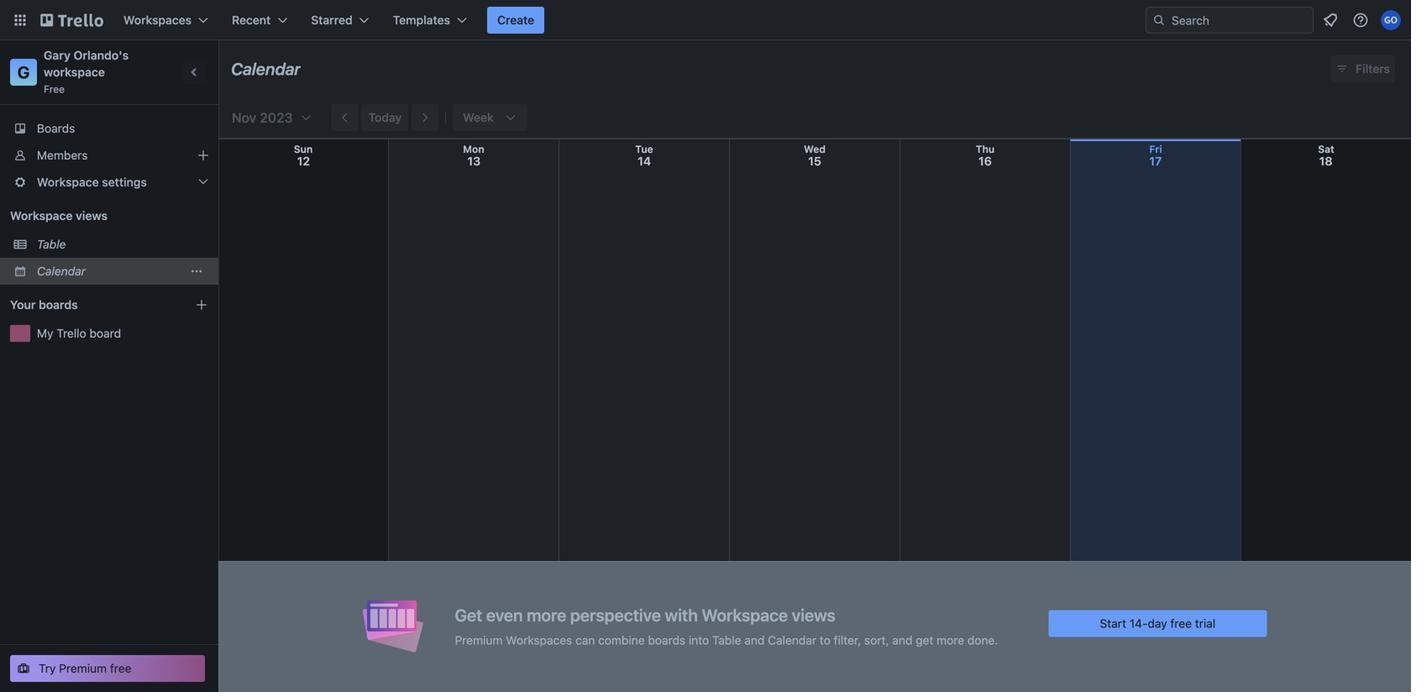 Task type: vqa. For each thing, say whether or not it's contained in the screenshot.
Sort by board
no



Task type: locate. For each thing, give the bounding box(es) containing it.
free
[[44, 83, 65, 95]]

even
[[486, 605, 523, 625]]

18
[[1319, 154, 1333, 168]]

perspective
[[570, 605, 661, 625]]

0 horizontal spatial more
[[527, 605, 566, 625]]

recent
[[232, 13, 271, 27]]

today button
[[362, 104, 408, 131]]

workspace views
[[10, 209, 108, 223]]

try premium free
[[39, 661, 131, 675]]

calendar
[[231, 59, 301, 79], [37, 264, 86, 278], [768, 633, 816, 647]]

workspace inside dropdown button
[[37, 175, 99, 189]]

2 horizontal spatial calendar
[[768, 633, 816, 647]]

2 vertical spatial calendar
[[768, 633, 816, 647]]

workspace down members at the top left
[[37, 175, 99, 189]]

views down workspace settings
[[76, 209, 108, 223]]

1 horizontal spatial boards
[[648, 633, 686, 647]]

boards
[[37, 121, 75, 135]]

1 horizontal spatial premium
[[455, 633, 503, 647]]

1 horizontal spatial and
[[892, 633, 912, 647]]

primary element
[[0, 0, 1411, 40]]

trello
[[57, 326, 86, 340]]

views up to
[[792, 605, 836, 625]]

workspace
[[37, 175, 99, 189], [10, 209, 73, 223], [702, 605, 788, 625]]

start
[[1100, 617, 1126, 630]]

0 horizontal spatial workspaces
[[123, 13, 192, 27]]

1 vertical spatial table
[[712, 633, 741, 647]]

2 vertical spatial workspace
[[702, 605, 788, 625]]

1 vertical spatial more
[[937, 633, 964, 647]]

0 vertical spatial workspaces
[[123, 13, 192, 27]]

combine
[[598, 633, 645, 647]]

gary
[[44, 48, 71, 62]]

0 vertical spatial more
[[527, 605, 566, 625]]

settings
[[102, 175, 147, 189]]

switch to… image
[[12, 12, 29, 29]]

Calendar text field
[[231, 53, 301, 85]]

free right 'day'
[[1170, 617, 1192, 630]]

into
[[689, 633, 709, 647]]

calendar inside get even more perspective with workspace views premium workspaces can combine boards into table and calendar to filter, sort, and get more done.
[[768, 633, 816, 647]]

recent button
[[222, 7, 298, 34]]

0 horizontal spatial table
[[37, 237, 66, 251]]

table down workspace views
[[37, 237, 66, 251]]

gary orlando's workspace link
[[44, 48, 132, 79]]

nov 2023 button
[[225, 104, 313, 131]]

1 vertical spatial workspace
[[10, 209, 73, 223]]

0 vertical spatial free
[[1170, 617, 1192, 630]]

1 horizontal spatial workspaces
[[506, 633, 572, 647]]

starred button
[[301, 7, 379, 34]]

table right into
[[712, 633, 741, 647]]

boards down with
[[648, 633, 686, 647]]

premium right try
[[59, 661, 107, 675]]

1 horizontal spatial views
[[792, 605, 836, 625]]

free
[[1170, 617, 1192, 630], [110, 661, 131, 675]]

and right into
[[744, 633, 765, 647]]

0 horizontal spatial calendar
[[37, 264, 86, 278]]

calendar up your boards at left
[[37, 264, 86, 278]]

1 vertical spatial workspaces
[[506, 633, 572, 647]]

workspace navigation collapse icon image
[[183, 60, 207, 84]]

more
[[527, 605, 566, 625], [937, 633, 964, 647]]

g link
[[10, 59, 37, 86]]

Search field
[[1166, 8, 1313, 33]]

more right get
[[937, 633, 964, 647]]

0 horizontal spatial premium
[[59, 661, 107, 675]]

boards
[[39, 298, 78, 312], [648, 633, 686, 647]]

workspaces inside popup button
[[123, 13, 192, 27]]

1 vertical spatial free
[[110, 661, 131, 675]]

create
[[497, 13, 534, 27]]

workspace settings button
[[0, 169, 218, 196]]

17
[[1149, 154, 1162, 168]]

nov
[[232, 110, 256, 126]]

free inside try premium free button
[[110, 661, 131, 675]]

0 horizontal spatial and
[[744, 633, 765, 647]]

views inside get even more perspective with workspace views premium workspaces can combine boards into table and calendar to filter, sort, and get more done.
[[792, 605, 836, 625]]

table inside get even more perspective with workspace views premium workspaces can combine boards into table and calendar to filter, sort, and get more done.
[[712, 633, 741, 647]]

premium down get
[[455, 633, 503, 647]]

filter,
[[834, 633, 861, 647]]

and left get
[[892, 633, 912, 647]]

with
[[665, 605, 698, 625]]

1 vertical spatial boards
[[648, 633, 686, 647]]

trial
[[1195, 617, 1216, 630]]

0 horizontal spatial views
[[76, 209, 108, 223]]

my trello board link
[[37, 325, 208, 342]]

table
[[37, 237, 66, 251], [712, 633, 741, 647]]

0 vertical spatial views
[[76, 209, 108, 223]]

calendar down recent dropdown button
[[231, 59, 301, 79]]

workspaces up workspace navigation collapse icon
[[123, 13, 192, 27]]

and
[[744, 633, 765, 647], [892, 633, 912, 647]]

free right try
[[110, 661, 131, 675]]

orlando's
[[74, 48, 129, 62]]

workspace actions menu image
[[190, 265, 203, 278]]

sun
[[294, 143, 313, 155]]

thu
[[976, 143, 995, 155]]

calendar left to
[[768, 633, 816, 647]]

workspaces down even
[[506, 633, 572, 647]]

your
[[10, 298, 36, 312]]

members link
[[0, 142, 218, 169]]

done.
[[967, 633, 998, 647]]

tue
[[635, 143, 653, 155]]

1 vertical spatial views
[[792, 605, 836, 625]]

mon
[[463, 143, 484, 155]]

back to home image
[[40, 7, 103, 34]]

1 and from the left
[[744, 633, 765, 647]]

0 vertical spatial workspace
[[37, 175, 99, 189]]

more right even
[[527, 605, 566, 625]]

0 vertical spatial premium
[[455, 633, 503, 647]]

1 horizontal spatial free
[[1170, 617, 1192, 630]]

free inside start 14-day free trial link
[[1170, 617, 1192, 630]]

0 horizontal spatial free
[[110, 661, 131, 675]]

search image
[[1152, 13, 1166, 27]]

15
[[808, 154, 821, 168]]

0 vertical spatial table
[[37, 237, 66, 251]]

get even more perspective with workspace views premium workspaces can combine boards into table and calendar to filter, sort, and get more done.
[[455, 605, 998, 647]]

templates
[[393, 13, 450, 27]]

create button
[[487, 7, 544, 34]]

1 horizontal spatial more
[[937, 633, 964, 647]]

1 horizontal spatial calendar
[[231, 59, 301, 79]]

table link
[[37, 236, 208, 253]]

0 vertical spatial boards
[[39, 298, 78, 312]]

start 14-day free trial
[[1100, 617, 1216, 630]]

wed
[[804, 143, 826, 155]]

premium
[[455, 633, 503, 647], [59, 661, 107, 675]]

calendar link
[[37, 263, 181, 280]]

1 vertical spatial premium
[[59, 661, 107, 675]]

sort,
[[864, 633, 889, 647]]

filters
[[1356, 62, 1390, 76]]

workspace up into
[[702, 605, 788, 625]]

1 horizontal spatial table
[[712, 633, 741, 647]]

today
[[368, 110, 402, 124]]

1 vertical spatial calendar
[[37, 264, 86, 278]]

0 horizontal spatial boards
[[39, 298, 78, 312]]

workspaces
[[123, 13, 192, 27], [506, 633, 572, 647]]

workspace down workspace settings
[[10, 209, 73, 223]]

views
[[76, 209, 108, 223], [792, 605, 836, 625]]

members
[[37, 148, 88, 162]]

gary orlando (garyorlando) image
[[1381, 10, 1401, 30]]

boards up my
[[39, 298, 78, 312]]

boards inside get even more perspective with workspace views premium workspaces can combine boards into table and calendar to filter, sort, and get more done.
[[648, 633, 686, 647]]

14-
[[1130, 617, 1148, 630]]



Task type: describe. For each thing, give the bounding box(es) containing it.
2023
[[260, 110, 293, 126]]

day
[[1148, 617, 1167, 630]]

13
[[467, 154, 481, 168]]

16
[[978, 154, 992, 168]]

0 vertical spatial calendar
[[231, 59, 301, 79]]

fri
[[1149, 143, 1162, 155]]

workspace inside get even more perspective with workspace views premium workspaces can combine boards into table and calendar to filter, sort, and get more done.
[[702, 605, 788, 625]]

nov 2023
[[232, 110, 293, 126]]

workspace settings
[[37, 175, 147, 189]]

workspaces button
[[113, 7, 218, 34]]

premium inside get even more perspective with workspace views premium workspaces can combine boards into table and calendar to filter, sort, and get more done.
[[455, 633, 503, 647]]

your boards
[[10, 298, 78, 312]]

gary orlando's workspace free
[[44, 48, 132, 95]]

try premium free button
[[10, 655, 205, 682]]

get
[[455, 605, 482, 625]]

week button
[[453, 104, 527, 131]]

boards link
[[0, 115, 218, 142]]

start 14-day free trial link
[[1048, 610, 1267, 637]]

12
[[297, 154, 310, 168]]

add board image
[[195, 298, 208, 312]]

workspace for workspace views
[[10, 209, 73, 223]]

workspace for workspace settings
[[37, 175, 99, 189]]

try
[[39, 661, 56, 675]]

my trello board
[[37, 326, 121, 340]]

your boards with 1 items element
[[10, 295, 170, 315]]

open information menu image
[[1352, 12, 1369, 29]]

premium inside button
[[59, 661, 107, 675]]

can
[[575, 633, 595, 647]]

starred
[[311, 13, 353, 27]]

sat
[[1318, 143, 1334, 155]]

board
[[89, 326, 121, 340]]

get
[[916, 633, 933, 647]]

2 and from the left
[[892, 633, 912, 647]]

week
[[463, 110, 494, 124]]

0 notifications image
[[1320, 10, 1341, 30]]

my
[[37, 326, 53, 340]]

workspaces inside get even more perspective with workspace views premium workspaces can combine boards into table and calendar to filter, sort, and get more done.
[[506, 633, 572, 647]]

14
[[638, 154, 651, 168]]

workspace
[[44, 65, 105, 79]]

g
[[17, 62, 30, 82]]

templates button
[[383, 7, 477, 34]]

filters button
[[1330, 55, 1395, 82]]

to
[[820, 633, 831, 647]]



